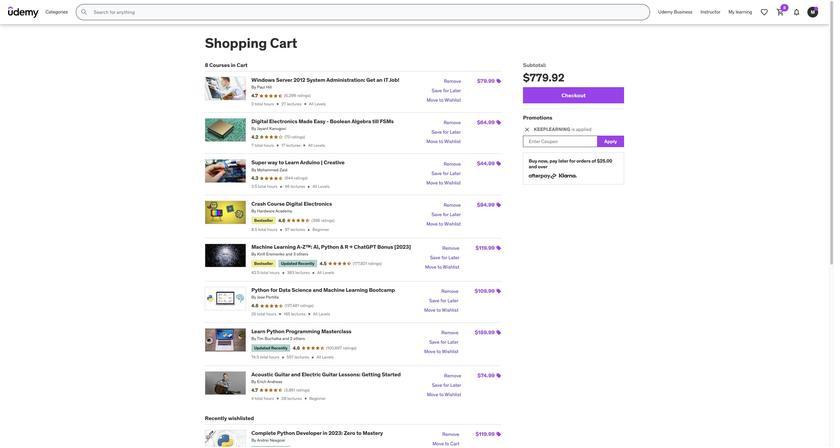 Task type: vqa. For each thing, say whether or not it's contained in the screenshot.
THE PYTHON within the Complete Python Developer in 2023: Zero to Mastery By Andrei Neagoie
yes



Task type: locate. For each thing, give the bounding box(es) containing it.
46 lectures
[[285, 184, 305, 189]]

machine learning a-z™: ai, python & r + chatgpt bonus [2023] link
[[252, 244, 411, 251]]

2 down the windows
[[252, 101, 254, 107]]

zero
[[344, 430, 355, 437]]

8
[[784, 5, 786, 10], [205, 62, 208, 68]]

guitar
[[275, 372, 290, 378], [322, 372, 338, 378]]

4.6 up 557 lectures
[[293, 346, 300, 352]]

hours for 42.5 total hours
[[270, 271, 280, 276]]

ratings) right (3,861
[[296, 388, 310, 393]]

1 horizontal spatial 4.6
[[278, 218, 285, 224]]

later
[[450, 88, 461, 94], [450, 129, 461, 135], [450, 170, 461, 177], [450, 212, 461, 218], [449, 255, 460, 261], [448, 298, 459, 304], [448, 340, 459, 346], [451, 383, 462, 389]]

python left &
[[321, 244, 339, 251]]

5 by from the top
[[252, 252, 256, 257]]

2 vertical spatial recently
[[205, 415, 227, 422]]

all for easy
[[308, 143, 313, 148]]

tim
[[257, 337, 264, 342]]

updated recently
[[281, 261, 315, 266], [254, 346, 288, 351]]

total right 7
[[255, 143, 263, 148]]

levels for administration:
[[315, 101, 326, 107]]

lectures down 3,861 ratings element
[[287, 396, 302, 402]]

lectures for 46 lectures
[[291, 184, 305, 189]]

8 by from the top
[[252, 380, 256, 385]]

learn inside learn python programming masterclass by tim buchalka and 2 others
[[252, 328, 266, 335]]

hours left 383
[[270, 271, 280, 276]]

and inside learn python programming masterclass by tim buchalka and 2 others
[[283, 337, 289, 342]]

digital up jayant
[[252, 118, 268, 125]]

1 vertical spatial machine
[[324, 287, 345, 294]]

0 vertical spatial bestseller
[[254, 218, 273, 223]]

applied
[[576, 127, 592, 133]]

move
[[427, 97, 438, 103], [427, 139, 438, 145], [427, 180, 438, 186], [427, 221, 438, 227], [425, 264, 437, 271], [424, 308, 436, 314], [424, 349, 436, 355], [427, 392, 439, 398], [433, 441, 444, 447]]

submit search image
[[80, 8, 88, 16]]

1 horizontal spatial learn
[[285, 159, 299, 166]]

0 vertical spatial updated recently
[[281, 261, 315, 266]]

0 vertical spatial $119.99
[[476, 245, 495, 252]]

ratings) inside 644 ratings element
[[294, 176, 308, 181]]

ratings) right (398
[[321, 218, 335, 223]]

0 horizontal spatial learn
[[252, 328, 266, 335]]

total right 3.5
[[258, 184, 266, 189]]

1 horizontal spatial 2
[[290, 337, 293, 342]]

ratings)
[[297, 93, 311, 98], [292, 134, 305, 140], [294, 176, 308, 181], [321, 218, 335, 223], [368, 261, 382, 266], [300, 304, 314, 309], [343, 346, 357, 351], [296, 388, 310, 393]]

recently left wishlisted
[[205, 415, 227, 422]]

4 by from the top
[[252, 209, 256, 214]]

(177,821 ratings)
[[353, 261, 382, 266]]

3 by from the top
[[252, 167, 256, 172]]

ratings) inside 100,697 ratings element
[[343, 346, 357, 351]]

electronics up (398
[[304, 201, 332, 207]]

later
[[559, 158, 569, 164]]

and right science on the left
[[313, 287, 322, 294]]

and right buchalka
[[283, 337, 289, 342]]

0 horizontal spatial 2
[[252, 101, 254, 107]]

updated recently down buchalka
[[254, 346, 288, 351]]

(398
[[312, 218, 320, 223]]

learn up zaid
[[285, 159, 299, 166]]

Enter Coupon text field
[[523, 136, 598, 147]]

made
[[299, 118, 313, 125]]

in right courses in the top left of the page
[[231, 62, 236, 68]]

and inside buy now, pay later for orders of $25.00 and over
[[529, 164, 537, 170]]

buchalka
[[265, 337, 282, 342]]

learning inside python for data science and machine learning bootcamp by jose portilla
[[346, 287, 368, 294]]

total for 4
[[255, 396, 263, 402]]

all levels down python for data science and machine learning bootcamp by jose portilla
[[313, 312, 330, 317]]

all levels up |
[[308, 143, 325, 148]]

coupon icon image
[[496, 79, 502, 84], [496, 120, 502, 125], [496, 161, 502, 167], [496, 203, 502, 208], [496, 246, 502, 251], [496, 289, 502, 294], [496, 330, 502, 336], [496, 374, 502, 379], [496, 432, 502, 438]]

lectures down '70 ratings' 'element'
[[286, 143, 301, 148]]

1 vertical spatial 8
[[205, 62, 208, 68]]

2 horizontal spatial recently
[[298, 261, 315, 266]]

hours
[[264, 101, 274, 107], [264, 143, 274, 148], [267, 184, 278, 189], [267, 227, 278, 232], [270, 271, 280, 276], [266, 312, 277, 317], [269, 355, 279, 360], [264, 396, 274, 402]]

by inside learn python programming masterclass by tim buchalka and 2 others
[[252, 337, 256, 342]]

all for learn
[[313, 184, 317, 189]]

others down learn python programming masterclass link
[[294, 337, 305, 342]]

all down 6,299 ratings 'element'
[[309, 101, 314, 107]]

1 vertical spatial 4.6
[[252, 303, 258, 309]]

8 link
[[773, 4, 789, 20]]

total down paul
[[255, 101, 263, 107]]

1 vertical spatial cart
[[237, 62, 248, 68]]

1 vertical spatial learn
[[252, 328, 266, 335]]

8 left courses in the top left of the page
[[205, 62, 208, 68]]

9 by from the top
[[252, 438, 256, 443]]

levels down the 4.5
[[323, 271, 334, 276]]

ratings) up 46 lectures
[[294, 176, 308, 181]]

0 vertical spatial in
[[231, 62, 236, 68]]

electronics inside digital electronics made easy - boolean algebra till fsms by jayant kanugovi
[[269, 118, 298, 125]]

1 vertical spatial learning
[[346, 287, 368, 294]]

hours for 4 total hours
[[264, 396, 274, 402]]

shopping cart with 8 items image
[[777, 8, 785, 16]]

updated down tim
[[254, 346, 270, 351]]

academy
[[276, 209, 292, 214]]

levels for and
[[319, 312, 330, 317]]

you have alerts image
[[815, 7, 819, 11]]

0 horizontal spatial electronics
[[269, 118, 298, 125]]

0 vertical spatial 4.6
[[278, 218, 285, 224]]

4.6
[[278, 218, 285, 224], [252, 303, 258, 309], [293, 346, 300, 352]]

27
[[282, 101, 286, 107]]

total for 2
[[255, 101, 263, 107]]

1 horizontal spatial machine
[[324, 287, 345, 294]]

updated up 383
[[281, 261, 297, 266]]

to inside the super way to learn arduino | creative by mohammed zaid
[[279, 159, 284, 166]]

ratings) inside 3,861 ratings element
[[296, 388, 310, 393]]

|
[[321, 159, 323, 166]]

levels up |
[[314, 143, 325, 148]]

0 horizontal spatial cart
[[237, 62, 248, 68]]

total for 74.5
[[260, 355, 268, 360]]

137,481 ratings element
[[285, 304, 314, 309]]

74.5
[[252, 355, 259, 360]]

(6,299 ratings)
[[284, 93, 311, 98]]

2 vertical spatial 4.6
[[293, 346, 300, 352]]

0 vertical spatial learn
[[285, 159, 299, 166]]

hours for 7 total hours
[[264, 143, 274, 148]]

all right 46 lectures
[[313, 184, 317, 189]]

learn up tim
[[252, 328, 266, 335]]

6 by from the top
[[252, 295, 256, 300]]

0 vertical spatial 8
[[784, 5, 786, 10]]

100,697 ratings element
[[326, 346, 357, 352]]

1 vertical spatial $119.99
[[476, 431, 495, 438]]

ratings) right (177,821 at bottom left
[[368, 261, 382, 266]]

total right 42.5
[[260, 271, 269, 276]]

0 vertical spatial 4.7
[[252, 93, 258, 99]]

all levels up the "easy"
[[309, 101, 326, 107]]

remove save for later move to wishlist
[[427, 78, 461, 103], [427, 120, 461, 145], [427, 161, 461, 186], [427, 202, 461, 227], [425, 246, 460, 271], [424, 289, 459, 314], [424, 330, 459, 355], [427, 373, 462, 398]]

digital inside digital electronics made easy - boolean algebra till fsms by jayant kanugovi
[[252, 118, 268, 125]]

and inside python for data science and machine learning bootcamp by jose portilla
[[313, 287, 322, 294]]

all levels down the 4.5
[[317, 271, 334, 276]]

2 by from the top
[[252, 126, 256, 131]]

hours left 46
[[267, 184, 278, 189]]

xxsmall image left 383
[[281, 271, 286, 276]]

ratings) inside 398 ratings element
[[321, 218, 335, 223]]

1 vertical spatial others
[[294, 337, 305, 342]]

small image
[[524, 127, 531, 133]]

ratings) for (100,697 ratings)
[[343, 346, 357, 351]]

by up 4.2
[[252, 126, 256, 131]]

by left jose
[[252, 295, 256, 300]]

till
[[372, 118, 379, 125]]

0 vertical spatial learning
[[274, 244, 296, 251]]

cart
[[270, 35, 297, 52], [237, 62, 248, 68], [451, 441, 460, 447]]

beginner for 97 lectures
[[313, 227, 329, 232]]

0 vertical spatial others
[[297, 252, 308, 257]]

0 vertical spatial electronics
[[269, 118, 298, 125]]

by left tim
[[252, 337, 256, 342]]

total right 8.5
[[258, 227, 266, 232]]

ratings) for (3,861 ratings)
[[296, 388, 310, 393]]

by inside machine learning a-z™: ai, python & r + chatgpt bonus [2023] by kirill eremenko and 3 others
[[252, 252, 256, 257]]

42.5 total hours
[[252, 271, 280, 276]]

hours left 557
[[269, 355, 279, 360]]

learning
[[274, 244, 296, 251], [346, 287, 368, 294]]

0 vertical spatial recently
[[298, 261, 315, 266]]

ai,
[[313, 244, 320, 251]]

2 $119.99 from the top
[[476, 431, 495, 438]]

5 coupon icon image from the top
[[496, 246, 502, 251]]

+
[[350, 244, 353, 251]]

in left 2023:
[[323, 430, 328, 437]]

promotions
[[523, 114, 553, 121]]

instructor link
[[697, 4, 725, 20]]

machine up kirill
[[252, 244, 273, 251]]

xxsmall image down 6,299 ratings 'element'
[[303, 102, 308, 107]]

all levels for -
[[308, 143, 325, 148]]

digital up academy
[[286, 201, 303, 207]]

orders
[[577, 158, 591, 164]]

updated recently up 383 lectures
[[281, 261, 315, 266]]

0 vertical spatial beginner
[[313, 227, 329, 232]]

4.7 down paul
[[252, 93, 258, 99]]

1 vertical spatial in
[[323, 430, 328, 437]]

all levels for administration:
[[309, 101, 326, 107]]

hours left 165
[[266, 312, 277, 317]]

total for 25
[[257, 312, 265, 317]]

wishlist image
[[761, 8, 769, 16]]

2 horizontal spatial cart
[[451, 441, 460, 447]]

guitar up andreas
[[275, 372, 290, 378]]

ratings) right (6,299
[[297, 93, 311, 98]]

for inside python for data science and machine learning bootcamp by jose portilla
[[271, 287, 278, 294]]

learn
[[285, 159, 299, 166], [252, 328, 266, 335]]

python inside complete python developer in 2023: zero to mastery by andrei neagoie
[[277, 430, 295, 437]]

levels up the "easy"
[[315, 101, 326, 107]]

machine down the 4.5
[[324, 287, 345, 294]]

1 vertical spatial beginner
[[309, 396, 326, 402]]

and left 3
[[286, 252, 293, 257]]

machine
[[252, 244, 273, 251], [324, 287, 345, 294]]

boolean
[[330, 118, 351, 125]]

andrei
[[257, 438, 269, 443]]

1 horizontal spatial learning
[[346, 287, 368, 294]]

xxsmall image
[[302, 143, 307, 148], [279, 185, 284, 189], [307, 185, 311, 189], [279, 228, 284, 233], [307, 228, 311, 233], [311, 271, 316, 276], [278, 312, 283, 317], [311, 356, 315, 360]]

all for science
[[313, 312, 318, 317]]

0 horizontal spatial updated
[[254, 346, 270, 351]]

1 horizontal spatial digital
[[286, 201, 303, 207]]

2 horizontal spatial 4.6
[[293, 346, 300, 352]]

all levels
[[309, 101, 326, 107], [308, 143, 325, 148], [313, 184, 330, 189], [317, 271, 334, 276], [313, 312, 330, 317], [317, 355, 334, 360]]

0 horizontal spatial guitar
[[275, 372, 290, 378]]

by inside complete python developer in 2023: zero to mastery by andrei neagoie
[[252, 438, 256, 443]]

0 horizontal spatial digital
[[252, 118, 268, 125]]

&
[[340, 244, 344, 251]]

python inside python for data science and machine learning bootcamp by jose portilla
[[252, 287, 270, 294]]

1 horizontal spatial updated
[[281, 261, 297, 266]]

move to wishlist button
[[427, 96, 461, 105], [427, 137, 461, 147], [427, 178, 461, 188], [427, 220, 461, 229], [425, 263, 460, 272], [424, 306, 459, 316], [424, 348, 459, 357], [427, 391, 462, 400]]

1 horizontal spatial electronics
[[304, 201, 332, 207]]

keeplearning
[[534, 127, 571, 133]]

and inside acoustic guitar and electric guitar lessons: getting started by erich andreas
[[291, 372, 301, 378]]

1 vertical spatial electronics
[[304, 201, 332, 207]]

4.7 up 4
[[252, 388, 258, 394]]

by left kirill
[[252, 252, 256, 257]]

lectures down 6,299 ratings 'element'
[[287, 101, 302, 107]]

7 by from the top
[[252, 337, 256, 342]]

1 bestseller from the top
[[254, 218, 273, 223]]

my
[[729, 9, 735, 15]]

by left erich
[[252, 380, 256, 385]]

python up jose
[[252, 287, 270, 294]]

0 vertical spatial digital
[[252, 118, 268, 125]]

digital
[[252, 118, 268, 125], [286, 201, 303, 207]]

ratings) right (70
[[292, 134, 305, 140]]

andreas
[[267, 380, 282, 385]]

0 vertical spatial updated
[[281, 261, 297, 266]]

hours left 17
[[264, 143, 274, 148]]

subtotal:
[[523, 62, 546, 68]]

by left andrei
[[252, 438, 256, 443]]

python inside learn python programming masterclass by tim buchalka and 2 others
[[267, 328, 285, 335]]

lectures for 557 lectures
[[295, 355, 309, 360]]

guitar right electric
[[322, 372, 338, 378]]

all for system
[[309, 101, 314, 107]]

398 ratings element
[[312, 218, 335, 224]]

python up buchalka
[[267, 328, 285, 335]]

is
[[572, 127, 575, 133]]

1 vertical spatial 2
[[290, 337, 293, 342]]

recently down buchalka
[[271, 346, 288, 351]]

1 horizontal spatial recently
[[271, 346, 288, 351]]

levels down "(100,697"
[[322, 355, 334, 360]]

for
[[443, 88, 449, 94], [443, 129, 449, 135], [570, 158, 576, 164], [443, 170, 449, 177], [443, 212, 449, 218], [442, 255, 448, 261], [271, 287, 278, 294], [441, 298, 447, 304], [441, 340, 447, 346], [444, 383, 449, 389]]

8 left notifications image
[[784, 5, 786, 10]]

levels down |
[[318, 184, 330, 189]]

9 coupon icon image from the top
[[496, 432, 502, 438]]

(6,299
[[284, 93, 296, 98]]

hours left 97
[[267, 227, 278, 232]]

0 horizontal spatial learning
[[274, 244, 296, 251]]

8 for 8 courses in cart
[[205, 62, 208, 68]]

checkout button
[[523, 87, 625, 104]]

python
[[321, 244, 339, 251], [252, 287, 270, 294], [267, 328, 285, 335], [277, 430, 295, 437]]

4.6 up 25
[[252, 303, 258, 309]]

lectures right 383
[[295, 271, 310, 276]]

0 vertical spatial cart
[[270, 35, 297, 52]]

2 bestseller from the top
[[254, 261, 273, 266]]

beginner for 28 lectures
[[309, 396, 326, 402]]

in inside complete python developer in 2023: zero to mastery by andrei neagoie
[[323, 430, 328, 437]]

lectures for 27 lectures
[[287, 101, 302, 107]]

total right 4
[[255, 396, 263, 402]]

lectures right 557
[[295, 355, 309, 360]]

ratings) inside '70 ratings' 'element'
[[292, 134, 305, 140]]

ratings) up '165 lectures'
[[300, 304, 314, 309]]

xxsmall image
[[276, 102, 280, 107], [303, 102, 308, 107], [275, 143, 280, 148], [281, 271, 286, 276], [307, 312, 312, 317], [281, 356, 286, 360], [276, 397, 280, 402], [303, 397, 308, 402]]

177,821 ratings element
[[353, 261, 382, 267]]

(70 ratings)
[[285, 134, 305, 140]]

$94.99
[[477, 202, 495, 208]]

hours for 74.5 total hours
[[269, 355, 279, 360]]

$119.99
[[476, 245, 495, 252], [476, 431, 495, 438]]

lectures for 17 lectures
[[286, 143, 301, 148]]

$109.99
[[475, 288, 495, 295]]

1 horizontal spatial guitar
[[322, 372, 338, 378]]

0 horizontal spatial recently
[[205, 415, 227, 422]]

and
[[529, 164, 537, 170], [286, 252, 293, 257], [313, 287, 322, 294], [283, 337, 289, 342], [291, 372, 301, 378]]

lectures for 165 lectures
[[291, 312, 306, 317]]

others down a-
[[297, 252, 308, 257]]

cart inside remove move to cart
[[451, 441, 460, 447]]

recently up 383 lectures
[[298, 261, 315, 266]]

lectures down 644 ratings element
[[291, 184, 305, 189]]

$779.92
[[523, 71, 565, 85]]

complete python developer in 2023: zero to mastery link
[[252, 430, 383, 437]]

ratings) for (177,821 ratings)
[[368, 261, 382, 266]]

1 vertical spatial bestseller
[[254, 261, 273, 266]]

ratings) inside 6,299 ratings 'element'
[[297, 93, 311, 98]]

1 horizontal spatial in
[[323, 430, 328, 437]]

all up the arduino
[[308, 143, 313, 148]]

1 by from the top
[[252, 85, 256, 90]]

4.6 for python
[[293, 346, 300, 352]]

by inside windows server 2012 system administration: get an it job! by paul hill
[[252, 85, 256, 90]]

total right 74.5
[[260, 355, 268, 360]]

lectures right 97
[[291, 227, 305, 232]]

557 lectures
[[287, 355, 309, 360]]

beginner down 398 ratings element
[[313, 227, 329, 232]]

and left electric
[[291, 372, 301, 378]]

by left paul
[[252, 85, 256, 90]]

udemy
[[659, 9, 673, 15]]

1 vertical spatial updated recently
[[254, 346, 288, 351]]

by inside the super way to learn arduino | creative by mohammed zaid
[[252, 167, 256, 172]]

4.2
[[252, 134, 258, 140]]

2 4.7 from the top
[[252, 388, 258, 394]]

bestseller up 8.5 total hours
[[254, 218, 273, 223]]

mastery
[[363, 430, 383, 437]]

super way to learn arduino | creative by mohammed zaid
[[252, 159, 345, 172]]

17 lectures
[[281, 143, 301, 148]]

3 coupon icon image from the top
[[496, 161, 502, 167]]

ratings) right "(100,697"
[[343, 346, 357, 351]]

acoustic guitar and electric guitar lessons: getting started by erich andreas
[[252, 372, 401, 385]]

levels for arduino
[[318, 184, 330, 189]]

and left over
[[529, 164, 537, 170]]

hours for 25 total hours
[[266, 312, 277, 317]]

all levels down |
[[313, 184, 330, 189]]

0 horizontal spatial machine
[[252, 244, 273, 251]]

1 4.7 from the top
[[252, 93, 258, 99]]

buy now, pay later for orders of $25.00 and over
[[529, 158, 613, 170]]

0 horizontal spatial 8
[[205, 62, 208, 68]]

levels down python for data science and machine learning bootcamp by jose portilla
[[319, 312, 330, 317]]

super way to learn arduino | creative link
[[252, 159, 345, 166]]

xxsmall image left 165
[[278, 312, 283, 317]]

7 coupon icon image from the top
[[496, 330, 502, 336]]

$64.99
[[477, 119, 495, 126]]

xxsmall image left 46
[[279, 185, 284, 189]]

6 coupon icon image from the top
[[496, 289, 502, 294]]

ratings) inside "137,481 ratings" element
[[300, 304, 314, 309]]

ratings) inside 177,821 ratings element
[[368, 261, 382, 266]]

z™:
[[303, 244, 312, 251]]

1 vertical spatial 4.7
[[252, 388, 258, 394]]

xxsmall image down '70 ratings' 'element'
[[302, 143, 307, 148]]

lectures for 97 lectures
[[291, 227, 305, 232]]

1 vertical spatial digital
[[286, 201, 303, 207]]

cart for 8 courses in cart
[[237, 62, 248, 68]]

python up the neagoie
[[277, 430, 295, 437]]

2 vertical spatial cart
[[451, 441, 460, 447]]

0 vertical spatial machine
[[252, 244, 273, 251]]

1 horizontal spatial 8
[[784, 5, 786, 10]]

wishlisted
[[228, 415, 254, 422]]

1 $119.99 from the top
[[476, 245, 495, 252]]



Task type: describe. For each thing, give the bounding box(es) containing it.
bootcamp
[[369, 287, 395, 294]]

4.3
[[252, 175, 258, 182]]

xxsmall image right 383 lectures
[[311, 271, 316, 276]]

total for 42.5
[[260, 271, 269, 276]]

$189.99
[[475, 329, 495, 336]]

started
[[382, 372, 401, 378]]

(70
[[285, 134, 291, 140]]

keeplearning is applied
[[534, 127, 592, 133]]

ratings) for (398 ratings)
[[321, 218, 335, 223]]

0 vertical spatial 2
[[252, 101, 254, 107]]

2 guitar from the left
[[322, 372, 338, 378]]

28 lectures
[[282, 396, 302, 402]]

others inside learn python programming masterclass by tim buchalka and 2 others
[[294, 337, 305, 342]]

(177,821
[[353, 261, 367, 266]]

machine learning a-z™: ai, python & r + chatgpt bonus [2023] by kirill eremenko and 3 others
[[252, 244, 411, 257]]

28
[[282, 396, 286, 402]]

windows server 2012 system administration: get an it job! link
[[252, 77, 400, 83]]

windows server 2012 system administration: get an it job! by paul hill
[[252, 77, 400, 90]]

hours for 3.5 total hours
[[267, 184, 278, 189]]

hours for 2 total hours
[[264, 101, 274, 107]]

complete
[[252, 430, 276, 437]]

ratings) for (644 ratings)
[[294, 176, 308, 181]]

digital inside the crash course digital electronics by hardware academy
[[286, 201, 303, 207]]

move to cart button
[[433, 440, 460, 448]]

1 horizontal spatial cart
[[270, 35, 297, 52]]

hill
[[266, 85, 272, 90]]

8 for 8
[[784, 5, 786, 10]]

all levels for and
[[313, 312, 330, 317]]

46
[[285, 184, 290, 189]]

xxsmall image left 557
[[281, 356, 286, 360]]

programming
[[286, 328, 320, 335]]

xxsmall image down "137,481 ratings" element
[[307, 312, 312, 317]]

all up acoustic guitar and electric guitar lessons: getting started link
[[317, 355, 321, 360]]

$25.00
[[597, 158, 613, 164]]

of
[[592, 158, 596, 164]]

(3,861 ratings)
[[284, 388, 310, 393]]

27 lectures
[[282, 101, 302, 107]]

(137,481 ratings)
[[285, 304, 314, 309]]

0 horizontal spatial 4.6
[[252, 303, 258, 309]]

data
[[279, 287, 291, 294]]

pay
[[550, 158, 558, 164]]

7 total hours
[[252, 143, 274, 148]]

[2023]
[[395, 244, 411, 251]]

xxsmall image right 46 lectures
[[307, 185, 311, 189]]

644 ratings element
[[285, 176, 308, 181]]

learn python programming masterclass link
[[252, 328, 352, 335]]

1 vertical spatial recently
[[271, 346, 288, 351]]

1 guitar from the left
[[275, 372, 290, 378]]

instructor
[[701, 9, 721, 15]]

it
[[384, 77, 388, 83]]

science
[[292, 287, 312, 294]]

(644 ratings)
[[285, 176, 308, 181]]

levels for -
[[314, 143, 325, 148]]

others inside machine learning a-z™: ai, python & r + chatgpt bonus [2023] by kirill eremenko and 3 others
[[297, 252, 308, 257]]

total for 3.5
[[258, 184, 266, 189]]

74.5 total hours
[[252, 355, 279, 360]]

25
[[252, 312, 256, 317]]

my learning link
[[725, 4, 757, 20]]

ratings) for (137,481 ratings)
[[300, 304, 314, 309]]

all levels down "(100,697"
[[317, 355, 334, 360]]

eremenko
[[266, 252, 285, 257]]

0 horizontal spatial in
[[231, 62, 236, 68]]

bestseller for crash
[[254, 218, 273, 223]]

lessons:
[[339, 372, 361, 378]]

4 total hours
[[252, 396, 274, 402]]

machine inside python for data science and machine learning bootcamp by jose portilla
[[324, 287, 345, 294]]

udemy business
[[659, 9, 693, 15]]

(100,697
[[326, 346, 342, 351]]

apply button
[[598, 136, 625, 147]]

lectures for 28 lectures
[[287, 396, 302, 402]]

4.7 for acoustic guitar and electric guitar lessons: getting started
[[252, 388, 258, 394]]

python for data science and machine learning bootcamp by jose portilla
[[252, 287, 395, 300]]

complete python developer in 2023: zero to mastery by andrei neagoie
[[252, 430, 383, 443]]

(137,481
[[285, 304, 299, 309]]

Search for anything text field
[[93, 6, 642, 18]]

xxsmall image right 97 lectures
[[307, 228, 311, 233]]

hours for 8.5 total hours
[[267, 227, 278, 232]]

m
[[811, 9, 815, 15]]

learning inside machine learning a-z™: ai, python & r + chatgpt bonus [2023] by kirill eremenko and 3 others
[[274, 244, 296, 251]]

total for 8.5
[[258, 227, 266, 232]]

total for 7
[[255, 143, 263, 148]]

2 total hours
[[252, 101, 274, 107]]

$74.99
[[478, 373, 495, 379]]

$79.99
[[478, 78, 495, 84]]

8 courses in cart
[[205, 62, 248, 68]]

bestseller for machine
[[254, 261, 273, 266]]

way
[[268, 159, 278, 166]]

3,861 ratings element
[[284, 388, 310, 394]]

1 coupon icon image from the top
[[496, 79, 502, 84]]

course
[[267, 201, 285, 207]]

afterpay image
[[529, 174, 557, 179]]

8.5 total hours
[[252, 227, 278, 232]]

kanugovi
[[269, 126, 286, 131]]

to inside remove move to cart
[[445, 441, 449, 447]]

4 coupon icon image from the top
[[496, 203, 502, 208]]

xxsmall image down 3,861 ratings element
[[303, 397, 308, 402]]

xxsmall image left 27
[[276, 102, 280, 107]]

4.7 for windows server 2012 system administration: get an it job!
[[252, 93, 258, 99]]

digital electronics made easy - boolean algebra till fsms by jayant kanugovi
[[252, 118, 394, 131]]

fsms
[[380, 118, 394, 125]]

(3,861
[[284, 388, 295, 393]]

6,299 ratings element
[[284, 93, 311, 99]]

xxsmall image right 557 lectures
[[311, 356, 315, 360]]

windows
[[252, 77, 275, 83]]

for inside buy now, pay later for orders of $25.00 and over
[[570, 158, 576, 164]]

xxsmall image left 17
[[275, 143, 280, 148]]

7
[[252, 143, 254, 148]]

cart for remove move to cart
[[451, 441, 460, 447]]

recently wishlisted
[[205, 415, 254, 422]]

udemy image
[[8, 6, 39, 18]]

learn inside the super way to learn arduino | creative by mohammed zaid
[[285, 159, 299, 166]]

2 inside learn python programming masterclass by tim buchalka and 2 others
[[290, 337, 293, 342]]

by inside acoustic guitar and electric guitar lessons: getting started by erich andreas
[[252, 380, 256, 385]]

remove inside remove move to cart
[[443, 432, 460, 438]]

server
[[276, 77, 292, 83]]

a-
[[297, 244, 303, 251]]

ratings) for (70 ratings)
[[292, 134, 305, 140]]

python inside machine learning a-z™: ai, python & r + chatgpt bonus [2023] by kirill eremenko and 3 others
[[321, 244, 339, 251]]

arduino
[[300, 159, 320, 166]]

kirill
[[257, 252, 265, 257]]

1 vertical spatial updated
[[254, 346, 270, 351]]

portilla
[[266, 295, 279, 300]]

chatgpt
[[354, 244, 376, 251]]

all levels for arduino
[[313, 184, 330, 189]]

8 coupon icon image from the top
[[496, 374, 502, 379]]

(644
[[285, 176, 293, 181]]

crash
[[252, 201, 266, 207]]

lectures for 383 lectures
[[295, 271, 310, 276]]

administration:
[[327, 77, 365, 83]]

4.6 for course
[[278, 218, 285, 224]]

17
[[281, 143, 285, 148]]

165 lectures
[[284, 312, 306, 317]]

python for data science and machine learning bootcamp link
[[252, 287, 395, 294]]

2023:
[[329, 430, 343, 437]]

to inside complete python developer in 2023: zero to mastery by andrei neagoie
[[357, 430, 362, 437]]

job!
[[389, 77, 400, 83]]

by inside digital electronics made easy - boolean algebra till fsms by jayant kanugovi
[[252, 126, 256, 131]]

2 coupon icon image from the top
[[496, 120, 502, 125]]

shopping
[[205, 35, 267, 52]]

xxsmall image left 97
[[279, 228, 284, 233]]

acoustic
[[252, 372, 273, 378]]

notifications image
[[793, 8, 801, 16]]

electronics inside the crash course digital electronics by hardware academy
[[304, 201, 332, 207]]

383 lectures
[[287, 271, 310, 276]]

and inside machine learning a-z™: ai, python & r + chatgpt bonus [2023] by kirill eremenko and 3 others
[[286, 252, 293, 257]]

all down the 4.5
[[317, 271, 322, 276]]

165
[[284, 312, 290, 317]]

my learning
[[729, 9, 753, 15]]

an
[[377, 77, 383, 83]]

crash course digital electronics link
[[252, 201, 332, 207]]

4.5
[[320, 261, 327, 267]]

xxsmall image left 28
[[276, 397, 280, 402]]

ratings) for (6,299 ratings)
[[297, 93, 311, 98]]

70 ratings element
[[285, 134, 305, 140]]

machine inside machine learning a-z™: ai, python & r + chatgpt bonus [2023] by kirill eremenko and 3 others
[[252, 244, 273, 251]]

over
[[538, 164, 548, 170]]

klarna image
[[559, 173, 577, 179]]

get
[[367, 77, 375, 83]]

3
[[293, 252, 296, 257]]

by inside the crash course digital electronics by hardware academy
[[252, 209, 256, 214]]

by inside python for data science and machine learning bootcamp by jose portilla
[[252, 295, 256, 300]]

move inside remove move to cart
[[433, 441, 444, 447]]

udemy business link
[[655, 4, 697, 20]]



